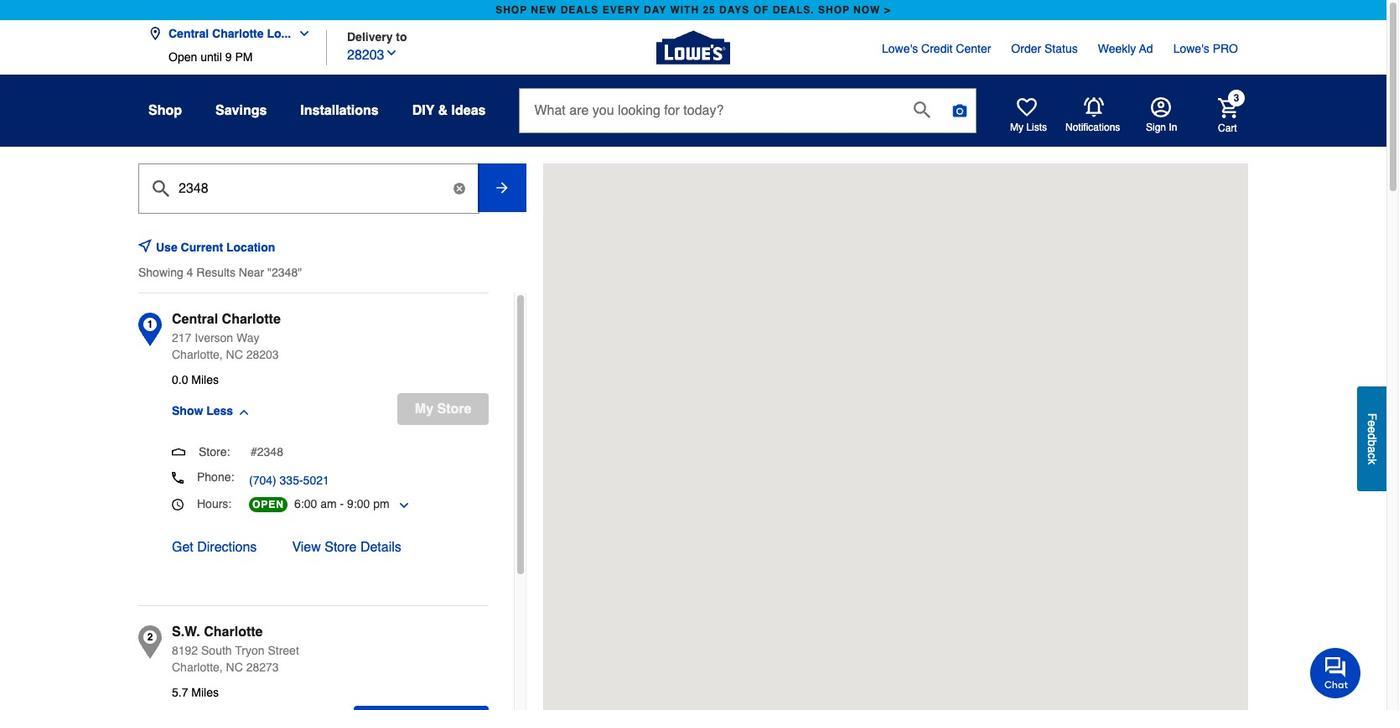 Task type: locate. For each thing, give the bounding box(es) containing it.
central inside button
[[169, 27, 209, 40]]

28203 down delivery
[[347, 47, 384, 62]]

charlotte for central charlotte 217 iverson way charlotte, nc 28203
[[222, 312, 281, 327]]

shop left new
[[496, 4, 527, 16]]

less
[[206, 404, 233, 417]]

lowe's credit center link
[[882, 40, 991, 57]]

0.0 miles
[[172, 373, 219, 387]]

nc
[[226, 348, 243, 361], [226, 661, 243, 674]]

1 vertical spatial store
[[325, 540, 357, 555]]

Search Query text field
[[520, 89, 901, 132]]

central
[[169, 27, 209, 40], [172, 312, 218, 327]]

weekly ad
[[1098, 42, 1153, 55]]

:
[[228, 497, 232, 511]]

pm
[[373, 497, 390, 511]]

lowe's
[[882, 42, 918, 55], [1174, 42, 1210, 55]]

1 vertical spatial open
[[252, 499, 284, 511]]

view
[[292, 540, 321, 555]]

1 horizontal spatial my
[[1010, 122, 1024, 133]]

1 vertical spatial charlotte,
[[172, 661, 223, 674]]

0 vertical spatial my
[[1010, 122, 1024, 133]]

charlotte inside s.w. charlotte 8192 south tryon street charlotte, nc 28273
[[204, 625, 263, 640]]

d
[[1366, 433, 1379, 440]]

1 horizontal spatial open
[[252, 499, 284, 511]]

charlotte, inside s.w. charlotte 8192 south tryon street charlotte, nc 28273
[[172, 661, 223, 674]]

open left until
[[169, 50, 197, 64]]

lowe's left pro
[[1174, 42, 1210, 55]]

view store details
[[292, 540, 401, 555]]

showing                                      4                                     results near "2348"
[[138, 266, 302, 279]]

0 vertical spatial central
[[169, 27, 209, 40]]

installations
[[300, 103, 379, 118]]

charlotte up pm
[[212, 27, 264, 40]]

0 vertical spatial 28203
[[347, 47, 384, 62]]

gps image
[[138, 239, 152, 252]]

shop new deals every day with 25 days of deals. shop now > link
[[492, 0, 894, 20]]

deals
[[561, 4, 599, 16]]

my inside my store "button"
[[415, 402, 434, 417]]

store inside "button"
[[437, 402, 472, 417]]

28203
[[347, 47, 384, 62], [246, 348, 279, 361]]

1 vertical spatial charlotte
[[222, 312, 281, 327]]

miles right the 0.0
[[191, 373, 219, 387]]

charlotte, down '8192'
[[172, 661, 223, 674]]

1 vertical spatial 28203
[[246, 348, 279, 361]]

miles right 5.7
[[191, 686, 219, 699]]

2 shop from the left
[[818, 4, 850, 16]]

charlotte, down "217"
[[172, 348, 223, 361]]

0 vertical spatial charlotte
[[212, 27, 264, 40]]

savings
[[215, 103, 267, 118]]

2 lowe's from the left
[[1174, 42, 1210, 55]]

street
[[268, 644, 299, 657]]

charlotte inside button
[[212, 27, 264, 40]]

0 horizontal spatial open
[[169, 50, 197, 64]]

way
[[236, 331, 260, 345]]

miles for s.w. charlotte
[[191, 686, 219, 699]]

e up d
[[1366, 420, 1379, 427]]

current
[[181, 241, 223, 254]]

nc down 'tryon'
[[226, 661, 243, 674]]

3
[[1234, 93, 1240, 104]]

f e e d b a c k button
[[1357, 387, 1387, 491]]

c
[[1366, 453, 1379, 459]]

lowe's home improvement account image
[[1151, 97, 1171, 117]]

charlotte inside "central charlotte 217 iverson way charlotte, nc 28203"
[[222, 312, 281, 327]]

my lists
[[1010, 122, 1047, 133]]

0 vertical spatial nc
[[226, 348, 243, 361]]

6:00 am - 9:00 pm
[[294, 497, 390, 511]]

None search field
[[519, 88, 977, 148]]

my
[[1010, 122, 1024, 133], [415, 402, 434, 417]]

in
[[1169, 122, 1177, 133]]

1 vertical spatial central
[[172, 312, 218, 327]]

get directions link
[[172, 537, 257, 558]]

1 nc from the top
[[226, 348, 243, 361]]

0 vertical spatial open
[[169, 50, 197, 64]]

1 vertical spatial miles
[[191, 686, 219, 699]]

lowe's for lowe's credit center
[[882, 42, 918, 55]]

nc inside s.w. charlotte 8192 south tryon street charlotte, nc 28273
[[226, 661, 243, 674]]

details
[[360, 540, 401, 555]]

9
[[225, 50, 232, 64]]

1 miles from the top
[[191, 373, 219, 387]]

0 horizontal spatial my
[[415, 402, 434, 417]]

1 shop from the left
[[496, 4, 527, 16]]

1 charlotte, from the top
[[172, 348, 223, 361]]

shop left now
[[818, 4, 850, 16]]

iverson
[[195, 331, 233, 345]]

central inside "central charlotte 217 iverson way charlotte, nc 28203"
[[172, 312, 218, 327]]

0 horizontal spatial lowe's
[[882, 42, 918, 55]]

2 nc from the top
[[226, 661, 243, 674]]

store for view
[[325, 540, 357, 555]]

1 horizontal spatial shop
[[818, 4, 850, 16]]

0 vertical spatial store
[[437, 402, 472, 417]]

1 horizontal spatial lowe's
[[1174, 42, 1210, 55]]

5.7
[[172, 686, 188, 699]]

my inside my lists link
[[1010, 122, 1024, 133]]

show less
[[172, 404, 233, 417]]

open down (704)
[[252, 499, 284, 511]]

lowe's left the credit
[[882, 42, 918, 55]]

deals.
[[773, 4, 815, 16]]

2 charlotte, from the top
[[172, 661, 223, 674]]

2 e from the top
[[1366, 427, 1379, 434]]

nc down way on the left top of page
[[226, 348, 243, 361]]

diy & ideas
[[412, 103, 486, 118]]

1 lowe's from the left
[[882, 42, 918, 55]]

1 vertical spatial my
[[415, 402, 434, 417]]

ad
[[1139, 42, 1153, 55]]

s.w. charlotte link
[[172, 622, 263, 642]]

2 vertical spatial charlotte
[[204, 625, 263, 640]]

1 horizontal spatial 28203
[[347, 47, 384, 62]]

miles for central charlotte
[[191, 373, 219, 387]]

show
[[172, 404, 203, 417]]

6:00
[[294, 497, 317, 511]]

0 vertical spatial charlotte,
[[172, 348, 223, 361]]

e up b
[[1366, 427, 1379, 434]]

charlotte
[[212, 27, 264, 40], [222, 312, 281, 327], [204, 625, 263, 640]]

1 vertical spatial nc
[[226, 661, 243, 674]]

open
[[169, 50, 197, 64], [252, 499, 284, 511]]

charlotte up way on the left top of page
[[222, 312, 281, 327]]

shop button
[[148, 96, 182, 126]]

28203 down way on the left top of page
[[246, 348, 279, 361]]

chevron down image
[[291, 27, 311, 40]]

charlotte for s.w. charlotte 8192 south tryon street charlotte, nc 28273
[[204, 625, 263, 640]]

central up open until 9 pm
[[169, 27, 209, 40]]

1 horizontal spatial store
[[437, 402, 472, 417]]

my lists link
[[1010, 97, 1047, 134]]

lowe's home improvement logo image
[[657, 10, 730, 84]]

1 e from the top
[[1366, 420, 1379, 427]]

lowe's for lowe's pro
[[1174, 42, 1210, 55]]

28273
[[246, 661, 279, 674]]

charlotte up 'tryon'
[[204, 625, 263, 640]]

phone image
[[172, 472, 184, 483]]

location
[[226, 241, 275, 254]]

0 horizontal spatial shop
[[496, 4, 527, 16]]

9:00
[[347, 497, 370, 511]]

0 horizontal spatial store
[[325, 540, 357, 555]]

status
[[1045, 42, 1078, 55]]

2 miles from the top
[[191, 686, 219, 699]]

south
[[201, 644, 232, 657]]

0 horizontal spatial 28203
[[246, 348, 279, 361]]

sign in
[[1146, 122, 1177, 133]]

camera image
[[952, 102, 969, 119]]

0 vertical spatial miles
[[191, 373, 219, 387]]

s.w. charlotte 8192 south tryon street charlotte, nc 28273
[[172, 625, 299, 674]]

e
[[1366, 420, 1379, 427], [1366, 427, 1379, 434]]

open for open
[[252, 499, 284, 511]]

delivery to
[[347, 30, 407, 43]]

directions
[[197, 540, 257, 555]]

miles
[[191, 373, 219, 387], [191, 686, 219, 699]]

28203 button
[[347, 43, 398, 65]]

near
[[239, 266, 264, 279]]

central up "217"
[[172, 312, 218, 327]]

diy & ideas button
[[412, 96, 486, 126]]

store
[[437, 402, 472, 417], [325, 540, 357, 555]]



Task type: describe. For each thing, give the bounding box(es) containing it.
chat invite button image
[[1311, 647, 1362, 698]]

my store button
[[397, 393, 489, 425]]

k
[[1366, 459, 1379, 465]]

to
[[396, 30, 407, 43]]

central charlotte 217 iverson way charlotte, nc 28203
[[172, 312, 281, 361]]

central charlotte lo... button
[[148, 17, 318, 50]]

28203 inside "central charlotte 217 iverson way charlotte, nc 28203"
[[246, 348, 279, 361]]

hours
[[197, 497, 228, 511]]

am
[[320, 497, 337, 511]]

#2348
[[251, 445, 283, 459]]

cart
[[1218, 122, 1237, 134]]

new
[[531, 4, 557, 16]]

location image
[[148, 27, 162, 40]]

pagoda image
[[172, 445, 185, 458]]

weekly ad link
[[1098, 40, 1153, 57]]

sign in button
[[1146, 97, 1177, 134]]

until
[[200, 50, 222, 64]]

lowe's home improvement lists image
[[1017, 97, 1037, 117]]

charlotte for central charlotte lo...
[[212, 27, 264, 40]]

Zip Code, City, State or Store # text field
[[145, 172, 472, 197]]

use current location button
[[156, 229, 302, 266]]

25
[[703, 4, 716, 16]]

now
[[854, 4, 881, 16]]

2
[[147, 631, 153, 643]]

open until 9 pm
[[169, 50, 253, 64]]

pro
[[1213, 42, 1238, 55]]

(704) 335-5021 link
[[249, 472, 329, 489]]

showing
[[138, 266, 183, 279]]

view store details link
[[292, 537, 401, 558]]

central charlotte link
[[172, 309, 281, 330]]

every
[[603, 4, 640, 16]]

use
[[156, 241, 177, 254]]

nc inside "central charlotte 217 iverson way charlotte, nc 28203"
[[226, 348, 243, 361]]

open for open until 9 pm
[[169, 50, 197, 64]]

0.0
[[172, 373, 188, 387]]

hours :
[[197, 497, 232, 511]]

history image
[[172, 498, 184, 510]]

arrow right image
[[494, 179, 511, 196]]

ideas
[[452, 103, 486, 118]]

central charlotte lo...
[[169, 27, 291, 40]]

chevron down image
[[384, 46, 398, 59]]

"2348"
[[268, 266, 302, 279]]

order status
[[1011, 42, 1078, 55]]

savings button
[[215, 96, 267, 126]]

a
[[1366, 447, 1379, 453]]

shop new deals every day with 25 days of deals. shop now >
[[496, 4, 891, 16]]

central for central charlotte lo...
[[169, 27, 209, 40]]

delivery
[[347, 30, 393, 43]]

my store
[[415, 402, 472, 417]]

-
[[340, 497, 344, 511]]

order
[[1011, 42, 1041, 55]]

lo...
[[267, 27, 291, 40]]

lowe's pro link
[[1174, 40, 1238, 57]]

b
[[1366, 440, 1379, 447]]

217
[[172, 331, 191, 345]]

charlotte, inside "central charlotte 217 iverson way charlotte, nc 28203"
[[172, 348, 223, 361]]

my for my store
[[415, 402, 434, 417]]

store:
[[199, 445, 230, 459]]

lowe's home improvement notification center image
[[1084, 97, 1104, 117]]

lists
[[1027, 122, 1047, 133]]

order status link
[[1011, 40, 1078, 57]]

credit
[[922, 42, 953, 55]]

weekly
[[1098, 42, 1136, 55]]

with
[[670, 4, 699, 16]]

lowe's home improvement cart image
[[1218, 98, 1238, 118]]

sign
[[1146, 122, 1166, 133]]

8192
[[172, 644, 198, 657]]

notifications
[[1066, 122, 1120, 133]]

phone:
[[197, 470, 234, 484]]

of
[[753, 4, 769, 16]]

center
[[956, 42, 991, 55]]

f e e d b a c k
[[1366, 413, 1379, 465]]

s.w.
[[172, 625, 200, 640]]

shop
[[148, 103, 182, 118]]

lowe's credit center
[[882, 42, 991, 55]]

use current location
[[156, 241, 275, 254]]

>
[[884, 4, 891, 16]]

1
[[147, 319, 153, 330]]

&
[[438, 103, 448, 118]]

my for my lists
[[1010, 122, 1024, 133]]

335-
[[280, 474, 303, 487]]

4
[[187, 266, 193, 279]]

days
[[719, 4, 750, 16]]

get directions
[[172, 540, 257, 555]]

28203 inside button
[[347, 47, 384, 62]]

day
[[644, 4, 667, 16]]

search image
[[914, 101, 931, 118]]

central for central charlotte 217 iverson way charlotte, nc 28203
[[172, 312, 218, 327]]

pm
[[235, 50, 253, 64]]

store for my
[[437, 402, 472, 417]]

5021
[[303, 474, 329, 487]]

diy
[[412, 103, 435, 118]]



Task type: vqa. For each thing, say whether or not it's contained in the screenshot.
the Savings button
yes



